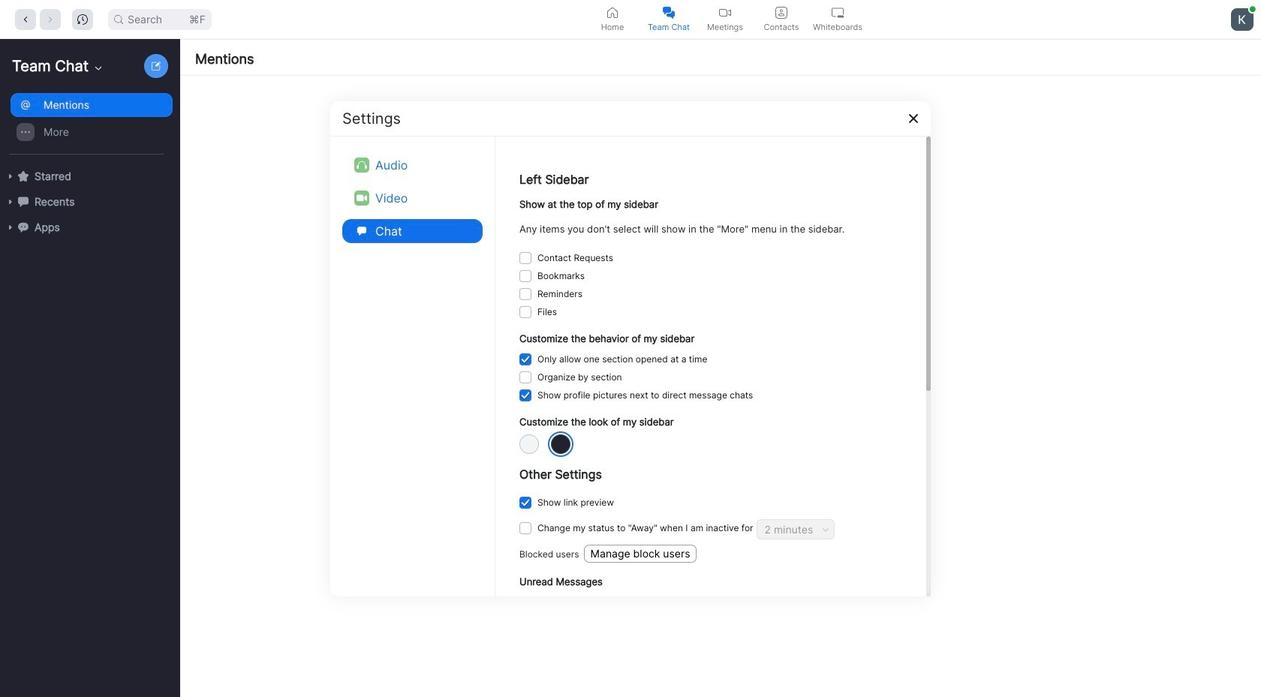 Task type: locate. For each thing, give the bounding box(es) containing it.
triangle right image for triangle right image related to the starred tree item
[[6, 172, 15, 181]]

triangle right image inside the apps tree item
[[6, 223, 15, 232]]

close image
[[908, 112, 920, 124], [908, 112, 920, 124]]

none radio right customize the look of my sidebar. white radio
[[551, 435, 571, 454]]

1 triangle right image from the top
[[6, 172, 15, 181]]

none radio customize the look of my sidebar. white
[[520, 435, 539, 454]]

online image
[[1250, 6, 1256, 12]]

video on image inside image
[[357, 193, 367, 203]]

team chat image
[[663, 6, 675, 18], [663, 6, 675, 18]]

. organize by section element
[[538, 369, 622, 387]]

0 horizontal spatial none radio
[[520, 435, 539, 454]]

2 vertical spatial triangle right image
[[6, 223, 15, 232]]

1 horizontal spatial none radio
[[551, 435, 571, 454]]

tab list
[[585, 0, 866, 38]]

None button
[[520, 252, 532, 264], [520, 270, 532, 282], [520, 288, 532, 300], [520, 306, 532, 318], [520, 354, 532, 366], [520, 372, 532, 384], [520, 390, 532, 402], [520, 497, 532, 509], [520, 523, 532, 535], [520, 252, 532, 264], [520, 270, 532, 282], [520, 288, 532, 300], [520, 306, 532, 318], [520, 354, 532, 366], [520, 372, 532, 384], [520, 390, 532, 402], [520, 497, 532, 509], [520, 523, 532, 535]]

1 vertical spatial triangle right image
[[6, 198, 15, 207]]

none radio left gray radio
[[520, 435, 539, 454]]

0 vertical spatial triangle right image
[[6, 172, 15, 181]]

recents tree item
[[6, 189, 173, 215]]

1 vertical spatial triangle right image
[[6, 198, 15, 207]]

2 vertical spatial triangle right image
[[6, 223, 15, 232]]

magnifier image
[[114, 15, 123, 24], [114, 15, 123, 24]]

chatbot image
[[18, 222, 29, 233], [18, 222, 29, 233]]

home small image
[[607, 6, 619, 18], [607, 6, 619, 18]]

show at the top of my sidebar. contact requests element
[[538, 249, 614, 267]]

2 none radio from the left
[[551, 435, 571, 454]]

1 none radio from the left
[[520, 435, 539, 454]]

list
[[180, 76, 1262, 698]]

triangle right image for the starred tree item
[[6, 172, 15, 181]]

chat image
[[18, 197, 29, 207], [355, 223, 370, 238], [358, 226, 367, 235]]

triangle right image
[[6, 172, 15, 181], [6, 198, 15, 207], [6, 223, 15, 232]]

triangle right image inside the "recents" tree item
[[6, 198, 15, 207]]

3 triangle right image from the top
[[6, 223, 15, 232]]

3 triangle right image from the top
[[6, 223, 15, 232]]

new image
[[152, 62, 161, 71]]

1 triangle right image from the top
[[6, 172, 15, 181]]

customize the look of my sidebar. white image
[[520, 435, 539, 454]]

. show profile pictures next to direct message chats element
[[538, 387, 754, 405]]

tree
[[0, 90, 177, 255]]

none radio gray
[[551, 435, 571, 454]]

0 vertical spatial triangle right image
[[6, 172, 15, 181]]

headphone image
[[355, 157, 370, 172], [357, 160, 367, 170]]

. files element
[[538, 303, 557, 321]]

None radio
[[520, 435, 539, 454], [551, 435, 571, 454]]

triangle right image
[[6, 172, 15, 181], [6, 198, 15, 207], [6, 223, 15, 232]]

group
[[0, 92, 173, 155]]

triangle right image inside the apps tree item
[[6, 223, 15, 232]]

2 triangle right image from the top
[[6, 198, 15, 207]]

gray image
[[551, 435, 571, 454]]

video on image
[[720, 6, 732, 18], [720, 6, 732, 18], [357, 193, 367, 203]]



Task type: vqa. For each thing, say whether or not it's contained in the screenshot.
Triangle Right image corresponding to Triangle Right icon inside STARRED TREE ITEM
yes



Task type: describe. For each thing, give the bounding box(es) containing it.
2 triangle right image from the top
[[6, 198, 15, 207]]

online image
[[1250, 6, 1256, 12]]

triangle right image for triangle right image within the the apps tree item
[[6, 223, 15, 232]]

triangle right image for the apps tree item
[[6, 223, 15, 232]]

profile contact image
[[776, 6, 788, 18]]

. reminders element
[[538, 285, 583, 303]]

chat image
[[18, 197, 29, 207]]

chevron left small image
[[20, 14, 31, 24]]

starred tree item
[[6, 164, 173, 189]]

. change my status to "away" when i am inactive for element
[[538, 520, 754, 538]]

settings tab list
[[343, 148, 483, 247]]

chevron down small image
[[92, 62, 104, 74]]

triangle right image for the "recents" tree item
[[6, 198, 15, 207]]

history image
[[77, 14, 88, 24]]

unread messages. keep all unread messages on top in chat and channel lists element
[[538, 595, 784, 613]]

video on image
[[355, 190, 370, 205]]

new image
[[152, 62, 161, 71]]

. bookmarks element
[[538, 267, 585, 285]]

customize the behavior of my sidebar. only allow one section opened at a time element
[[538, 351, 708, 369]]

whiteboard small image
[[832, 6, 844, 18]]

history image
[[77, 14, 88, 24]]

chevron left small image
[[20, 14, 31, 24]]

apps tree item
[[6, 215, 173, 240]]

chevron down small image
[[92, 62, 104, 74]]

whiteboard small image
[[832, 6, 844, 18]]

. show link preview element
[[538, 494, 614, 512]]

profile contact image
[[776, 6, 788, 18]]

star image
[[18, 171, 29, 182]]

star image
[[18, 171, 29, 182]]



